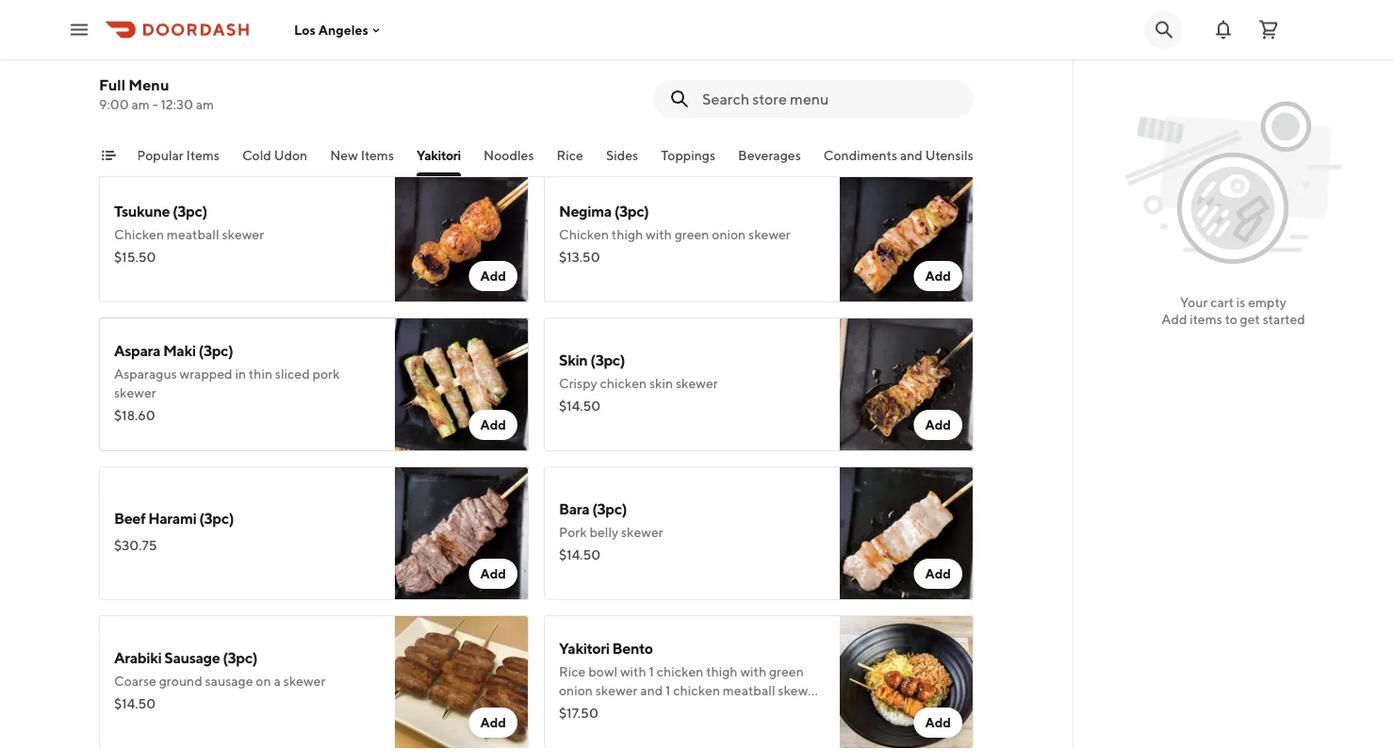 Task type: describe. For each thing, give the bounding box(es) containing it.
to inside negima 3pc & tsukune 3pc set 3 each of chicken thigh with green onion and chicken meatball, great to pair with some beer
[[256, 87, 269, 103]]

beef harami (3pc)
[[114, 510, 234, 528]]

$13.50
[[559, 249, 600, 265]]

$18.60
[[114, 408, 155, 423]]

1 vertical spatial yakitori
[[417, 148, 461, 163]]

(3pc) inside the arabiki sausage (3pc) coarse ground sausage on a skewer $14.50
[[223, 649, 257, 667]]

$17.50
[[559, 706, 599, 721]]

cold
[[242, 148, 271, 163]]

2 am from the left
[[196, 97, 214, 112]]

add button for tsukune
[[469, 261, 518, 291]]

your cart is empty add items to get started
[[1162, 295, 1306, 327]]

add for tsukune (3pc)
[[480, 268, 506, 284]]

asparagus
[[114, 366, 177, 382]]

belly
[[590, 525, 619, 540]]

condiments and utensils button
[[824, 146, 974, 176]]

great
[[222, 87, 254, 103]]

and right seaweed
[[705, 106, 728, 122]]

coarse
[[114, 674, 156, 689]]

show menu categories image
[[101, 148, 116, 163]]

pork
[[559, 525, 587, 540]]

items for popular items
[[186, 148, 220, 163]]

onion inside 'yakitori bento rice bowl with 1 chicken thigh with green onion skewer and 1 chicken meatball skewer on a bed of seasoned minced chicken and shredded egg over rice.'
[[559, 683, 593, 699]]

yakitori bowl 2 chicken thigh with green onion skewer and 1 chicken meatball skewer on a bed of rice garnished with seaweed and green onions.
[[559, 44, 823, 122]]

shredded
[[559, 721, 616, 736]]

add for negima (3pc)
[[925, 268, 951, 284]]

udon
[[274, 148, 308, 163]]

and inside negima 3pc & tsukune 3pc set 3 each of chicken thigh with green onion and chicken meatball, great to pair with some beer
[[357, 68, 380, 84]]

in
[[235, 366, 246, 382]]

cart
[[1211, 295, 1234, 310]]

(3pc) inside skin (3pc) crispy chicken skin skewer $14.50
[[591, 351, 625, 369]]

bento
[[612, 640, 653, 658]]

of inside yakitori bowl 2 chicken thigh with green onion skewer and 1 chicken meatball skewer on a bed of rice garnished with seaweed and green onions.
[[770, 87, 782, 103]]

(3pc) inside aspara maki (3pc) asparagus wrapped in thin sliced pork skewer $18.60
[[198, 342, 233, 360]]

notification bell image
[[1213, 18, 1235, 41]]

popular items button
[[137, 146, 220, 176]]

tsukune (3pc) chicken meatball skewer $15.50
[[114, 202, 264, 265]]

on inside 'yakitori bento rice bowl with 1 chicken thigh with green onion skewer and 1 chicken meatball skewer on a bed of seasoned minced chicken and shredded egg over rice.'
[[559, 702, 574, 718]]

new items
[[330, 148, 394, 163]]

new items button
[[330, 146, 394, 176]]

set
[[294, 44, 317, 62]]

meatball inside the tsukune (3pc) chicken meatball skewer $15.50
[[167, 227, 219, 242]]

on inside the arabiki sausage (3pc) coarse ground sausage on a skewer $14.50
[[256, 674, 271, 689]]

tsukune inside negima 3pc & tsukune 3pc set 3 each of chicken thigh with green onion and chicken meatball, great to pair with some beer
[[209, 44, 265, 62]]

arabiki
[[114, 649, 162, 667]]

negima (3pc) chicken thigh with green onion skewer $13.50
[[559, 202, 791, 265]]

seaweed
[[650, 106, 703, 122]]

sausage
[[164, 649, 220, 667]]

thigh inside "negima (3pc) chicken thigh with green onion skewer $13.50"
[[612, 227, 643, 242]]

meatball inside yakitori bowl 2 chicken thigh with green onion skewer and 1 chicken meatball skewer on a bed of rice garnished with seaweed and green onions.
[[616, 87, 669, 103]]

a inside 'yakitori bento rice bowl with 1 chicken thigh with green onion skewer and 1 chicken meatball skewer on a bed of seasoned minced chicken and shredded egg over rice.'
[[577, 702, 584, 718]]

new
[[330, 148, 358, 163]]

1 vertical spatial rice
[[557, 148, 584, 163]]

negima (3pc) image
[[840, 169, 974, 303]]

$30.75
[[114, 538, 157, 554]]

bara (3pc) image
[[840, 467, 974, 601]]

add for bara (3pc)
[[925, 566, 951, 582]]

skin (3pc) image
[[840, 318, 974, 452]]

toppings button
[[661, 146, 716, 176]]

skewer inside aspara maki (3pc) asparagus wrapped in thin sliced pork skewer $18.60
[[114, 385, 156, 401]]

a inside the arabiki sausage (3pc) coarse ground sausage on a skewer $14.50
[[274, 674, 281, 689]]

is
[[1237, 295, 1246, 310]]

with inside "negima (3pc) chicken thigh with green onion skewer $13.50"
[[646, 227, 672, 242]]

bara (3pc) pork belly skewer $14.50
[[559, 500, 664, 563]]

some
[[325, 87, 358, 103]]

pork
[[313, 366, 340, 382]]

add inside your cart is empty add items to get started
[[1162, 312, 1188, 327]]

add button for negima
[[914, 261, 963, 291]]

sausage
[[205, 674, 253, 689]]

and up seasoned
[[641, 683, 663, 699]]

on inside yakitori bowl 2 chicken thigh with green onion skewer and 1 chicken meatball skewer on a bed of rice garnished with seaweed and green onions.
[[716, 87, 732, 103]]

beef
[[114, 510, 146, 528]]

meatball inside 'yakitori bento rice bowl with 1 chicken thigh with green onion skewer and 1 chicken meatball skewer on a bed of seasoned minced chicken and shredded egg over rice.'
[[723, 683, 776, 699]]

onions.
[[768, 106, 811, 122]]

onion inside yakitori bowl 2 chicken thigh with green onion skewer and 1 chicken meatball skewer on a bed of rice garnished with seaweed and green onions.
[[719, 68, 753, 84]]

yakitori for yakitori bento
[[559, 640, 610, 658]]

garnished
[[559, 106, 618, 122]]

onion inside negima 3pc & tsukune 3pc set 3 each of chicken thigh with green onion and chicken meatball, great to pair with some beer
[[320, 68, 354, 84]]

negima 3pc & tsukune 3pc set 3 each of chicken thigh with green onion and chicken meatball, great to pair with some beer
[[114, 44, 380, 122]]

$14.50 inside the arabiki sausage (3pc) coarse ground sausage on a skewer $14.50
[[114, 696, 156, 712]]

bowl
[[612, 44, 646, 62]]

thin
[[249, 366, 273, 382]]

crispy
[[559, 376, 598, 391]]

menu
[[129, 76, 169, 94]]

add button for aspara
[[469, 410, 518, 440]]

los
[[294, 22, 316, 37]]

noodles
[[484, 148, 534, 163]]

rice button
[[557, 146, 584, 176]]

green inside 'yakitori bento rice bowl with 1 chicken thigh with green onion skewer and 1 chicken meatball skewer on a bed of seasoned minced chicken and shredded egg over rice.'
[[769, 664, 804, 680]]

beverages
[[738, 148, 801, 163]]

to inside your cart is empty add items to get started
[[1225, 312, 1238, 327]]

add button for bara
[[914, 559, 963, 589]]

cold udon
[[242, 148, 308, 163]]

bed inside 'yakitori bento rice bowl with 1 chicken thigh with green onion skewer and 1 chicken meatball skewer on a bed of seasoned minced chicken and shredded egg over rice.'
[[587, 702, 610, 718]]

ground
[[159, 674, 202, 689]]

harami
[[148, 510, 197, 528]]

beer
[[114, 106, 142, 122]]

sides button
[[606, 146, 639, 176]]

chicken up minced
[[674, 683, 720, 699]]

aspara maki (3pc) asparagus wrapped in thin sliced pork skewer $18.60
[[114, 342, 340, 423]]

-
[[152, 97, 158, 112]]

chicken up 'meatball,'
[[171, 68, 218, 84]]

pair
[[271, 87, 294, 103]]

yakitori bowl image
[[840, 20, 974, 154]]

skewer inside the tsukune (3pc) chicken meatball skewer $15.50
[[222, 227, 264, 242]]

rice inside 'yakitori bento rice bowl with 1 chicken thigh with green onion skewer and 1 chicken meatball skewer on a bed of seasoned minced chicken and shredded egg over rice.'
[[559, 664, 586, 680]]

wrapped
[[180, 366, 233, 382]]

yakitori for yakitori bowl
[[559, 44, 610, 62]]

$14.50 inside bara (3pc) pork belly skewer $14.50
[[559, 547, 601, 563]]

minced
[[687, 702, 731, 718]]

cold udon button
[[242, 146, 308, 176]]

3
[[114, 68, 122, 84]]

items
[[1190, 312, 1223, 327]]

2
[[559, 68, 567, 84]]

aspara
[[114, 342, 160, 360]]

&
[[197, 44, 206, 62]]

1 3pc from the left
[[169, 44, 194, 62]]

skewer inside skin (3pc) crispy chicken skin skewer $14.50
[[676, 376, 718, 391]]

chicken down each
[[114, 87, 161, 103]]

full
[[99, 76, 125, 94]]

over
[[644, 721, 671, 736]]

full menu 9:00 am - 12:30 am
[[99, 76, 214, 112]]

a inside yakitori bowl 2 chicken thigh with green onion skewer and 1 chicken meatball skewer on a bed of rice garnished with seaweed and green onions.
[[734, 87, 741, 103]]



Task type: vqa. For each thing, say whether or not it's contained in the screenshot.
beef harami (3pc) image on the left of the page
yes



Task type: locate. For each thing, give the bounding box(es) containing it.
skewer inside bara (3pc) pork belly skewer $14.50
[[621, 525, 664, 540]]

2 horizontal spatial meatball
[[723, 683, 776, 699]]

items
[[186, 148, 220, 163], [361, 148, 394, 163]]

am right 12:30
[[196, 97, 214, 112]]

1 horizontal spatial 3pc
[[267, 44, 292, 62]]

bara
[[559, 500, 590, 518]]

tsukune (3pc) image
[[395, 169, 529, 303]]

and inside button
[[900, 148, 923, 163]]

add button for skin
[[914, 410, 963, 440]]

1 vertical spatial $14.50
[[559, 547, 601, 563]]

Item Search search field
[[702, 89, 959, 109]]

chicken left skin
[[600, 376, 647, 391]]

2 horizontal spatial of
[[770, 87, 782, 103]]

(3pc) inside bara (3pc) pork belly skewer $14.50
[[592, 500, 627, 518]]

2 vertical spatial yakitori
[[559, 640, 610, 658]]

1 horizontal spatial 1
[[649, 664, 654, 680]]

arabiki sausage (3pc) coarse ground sausage on a skewer $14.50
[[114, 649, 326, 712]]

2 vertical spatial $14.50
[[114, 696, 156, 712]]

2 horizontal spatial on
[[716, 87, 732, 103]]

1 horizontal spatial to
[[1225, 312, 1238, 327]]

1 horizontal spatial tsukune
[[209, 44, 265, 62]]

add
[[925, 119, 951, 135], [480, 268, 506, 284], [925, 268, 951, 284], [1162, 312, 1188, 327], [480, 417, 506, 433], [925, 417, 951, 433], [480, 566, 506, 582], [925, 566, 951, 582], [480, 715, 506, 731], [925, 715, 951, 731]]

12:30
[[161, 97, 193, 112]]

thigh up minced
[[706, 664, 738, 680]]

and up item search search box
[[800, 68, 823, 84]]

1 vertical spatial a
[[274, 674, 281, 689]]

0 horizontal spatial am
[[131, 97, 150, 112]]

condiments
[[824, 148, 898, 163]]

$14.50 down crispy
[[559, 398, 601, 414]]

and
[[357, 68, 380, 84], [800, 68, 823, 84], [705, 106, 728, 122], [900, 148, 923, 163], [641, 683, 663, 699], [784, 702, 806, 718]]

yakitori left noodles
[[417, 148, 461, 163]]

chicken for negima
[[559, 227, 609, 242]]

thigh inside negima 3pc & tsukune 3pc set 3 each of chicken thigh with green onion and chicken meatball, great to pair with some beer
[[220, 68, 252, 84]]

thigh inside yakitori bowl 2 chicken thigh with green onion skewer and 1 chicken meatball skewer on a bed of rice garnished with seaweed and green onions.
[[619, 68, 650, 84]]

chicken up garnished
[[567, 87, 614, 103]]

to left "pair" on the left of page
[[256, 87, 269, 103]]

add for beef harami (3pc)
[[480, 566, 506, 582]]

egg
[[619, 721, 642, 736]]

of right each
[[156, 68, 168, 84]]

(3pc) down sides button
[[614, 202, 649, 220]]

0 horizontal spatial to
[[256, 87, 269, 103]]

0 horizontal spatial chicken
[[114, 227, 164, 242]]

2 horizontal spatial a
[[734, 87, 741, 103]]

add button
[[914, 112, 963, 142], [469, 261, 518, 291], [914, 261, 963, 291], [469, 410, 518, 440], [914, 410, 963, 440], [469, 559, 518, 589], [914, 559, 963, 589], [469, 708, 518, 738], [914, 708, 963, 738]]

1 horizontal spatial meatball
[[616, 87, 669, 103]]

condiments and utensils
[[824, 148, 974, 163]]

2 horizontal spatial 1
[[666, 683, 671, 699]]

$14.50 down 'pork' on the bottom left
[[559, 547, 601, 563]]

tsukune
[[209, 44, 265, 62], [114, 202, 170, 220]]

0 vertical spatial $14.50
[[559, 398, 601, 414]]

2 chicken from the left
[[559, 227, 609, 242]]

los angeles
[[294, 22, 369, 37]]

each
[[124, 68, 153, 84]]

utensils
[[926, 148, 974, 163]]

(3pc) inside "negima (3pc) chicken thigh with green onion skewer $13.50"
[[614, 202, 649, 220]]

2 items from the left
[[361, 148, 394, 163]]

negima inside negima 3pc & tsukune 3pc set 3 each of chicken thigh with green onion and chicken meatball, great to pair with some beer
[[114, 44, 167, 62]]

1 inside yakitori bowl 2 chicken thigh with green onion skewer and 1 chicken meatball skewer on a bed of rice garnished with seaweed and green onions.
[[559, 87, 564, 103]]

tsukune up '$15.50'
[[114, 202, 170, 220]]

0 vertical spatial of
[[156, 68, 168, 84]]

0 vertical spatial to
[[256, 87, 269, 103]]

meatball down popular items button
[[167, 227, 219, 242]]

los angeles button
[[294, 22, 384, 37]]

skewer inside "negima (3pc) chicken thigh with green onion skewer $13.50"
[[749, 227, 791, 242]]

and up some
[[357, 68, 380, 84]]

green inside negima 3pc & tsukune 3pc set 3 each of chicken thigh with green onion and chicken meatball, great to pair with some beer
[[283, 68, 318, 84]]

chicken
[[114, 227, 164, 242], [559, 227, 609, 242]]

of
[[156, 68, 168, 84], [770, 87, 782, 103], [613, 702, 625, 718]]

(3pc)
[[173, 202, 207, 220], [614, 202, 649, 220], [198, 342, 233, 360], [591, 351, 625, 369], [592, 500, 627, 518], [199, 510, 234, 528], [223, 649, 257, 667]]

items right popular
[[186, 148, 220, 163]]

0 horizontal spatial items
[[186, 148, 220, 163]]

2 vertical spatial meatball
[[723, 683, 776, 699]]

1 horizontal spatial bed
[[744, 87, 767, 103]]

0 horizontal spatial tsukune
[[114, 202, 170, 220]]

1 horizontal spatial am
[[196, 97, 214, 112]]

tsukune inside the tsukune (3pc) chicken meatball skewer $15.50
[[114, 202, 170, 220]]

your
[[1181, 295, 1208, 310]]

chicken right minced
[[734, 702, 781, 718]]

chicken inside the tsukune (3pc) chicken meatball skewer $15.50
[[114, 227, 164, 242]]

(3pc) right skin
[[591, 351, 625, 369]]

and right minced
[[784, 702, 806, 718]]

3pc
[[169, 44, 194, 62], [267, 44, 292, 62]]

beverages button
[[738, 146, 801, 176]]

0 horizontal spatial bed
[[587, 702, 610, 718]]

toppings
[[661, 148, 716, 163]]

0 vertical spatial bed
[[744, 87, 767, 103]]

(3pc) down popular items button
[[173, 202, 207, 220]]

angeles
[[318, 22, 369, 37]]

1 vertical spatial tsukune
[[114, 202, 170, 220]]

popular items
[[137, 148, 220, 163]]

yakitori bento rice bowl with 1 chicken thigh with green onion skewer and 1 chicken meatball skewer on a bed of seasoned minced chicken and shredded egg over rice.
[[559, 640, 820, 736]]

$14.50
[[559, 398, 601, 414], [559, 547, 601, 563], [114, 696, 156, 712]]

a right sausage at left bottom
[[274, 674, 281, 689]]

empty
[[1249, 295, 1287, 310]]

1 horizontal spatial of
[[613, 702, 625, 718]]

(3pc) right harami
[[199, 510, 234, 528]]

bowl
[[589, 664, 618, 680]]

add for skin (3pc)
[[925, 417, 951, 433]]

1 horizontal spatial on
[[559, 702, 574, 718]]

(3pc) up sausage at left bottom
[[223, 649, 257, 667]]

yakitori inside 'yakitori bento rice bowl with 1 chicken thigh with green onion skewer and 1 chicken meatball skewer on a bed of seasoned minced chicken and shredded egg over rice.'
[[559, 640, 610, 658]]

1 vertical spatial bed
[[587, 702, 610, 718]]

rice.
[[673, 721, 699, 736]]

skewer
[[756, 68, 798, 84], [672, 87, 714, 103], [222, 227, 264, 242], [749, 227, 791, 242], [676, 376, 718, 391], [114, 385, 156, 401], [621, 525, 664, 540], [283, 674, 326, 689], [596, 683, 638, 699], [778, 683, 820, 699]]

negima 3pc & tsukune 3pc set image
[[395, 20, 529, 154]]

chicken right 2
[[569, 68, 616, 84]]

0 horizontal spatial 3pc
[[169, 44, 194, 62]]

a up beverages on the right top of page
[[734, 87, 741, 103]]

1 horizontal spatial items
[[361, 148, 394, 163]]

1 horizontal spatial a
[[577, 702, 584, 718]]

$15.50
[[114, 249, 156, 265]]

meatball up seaweed
[[616, 87, 669, 103]]

chicken inside "negima (3pc) chicken thigh with green onion skewer $13.50"
[[559, 227, 609, 242]]

(3pc) up belly
[[592, 500, 627, 518]]

negima up each
[[114, 44, 167, 62]]

thigh
[[220, 68, 252, 84], [619, 68, 650, 84], [612, 227, 643, 242], [706, 664, 738, 680]]

0 vertical spatial on
[[716, 87, 732, 103]]

$14.50 down coarse
[[114, 696, 156, 712]]

arabiki sausage (3pc) image
[[395, 616, 529, 750]]

0 horizontal spatial 1
[[559, 87, 564, 103]]

0 horizontal spatial negima
[[114, 44, 167, 62]]

2 vertical spatial rice
[[559, 664, 586, 680]]

0 vertical spatial yakitori
[[559, 44, 610, 62]]

negima
[[114, 44, 167, 62], [559, 202, 612, 220]]

thigh down sides button
[[612, 227, 643, 242]]

bed up shredded on the bottom left of the page
[[587, 702, 610, 718]]

onion inside "negima (3pc) chicken thigh with green onion skewer $13.50"
[[712, 227, 746, 242]]

0 horizontal spatial meatball
[[167, 227, 219, 242]]

add for aspara maki (3pc)
[[480, 417, 506, 433]]

yakitori inside yakitori bowl 2 chicken thigh with green onion skewer and 1 chicken meatball skewer on a bed of rice garnished with seaweed and green onions.
[[559, 44, 610, 62]]

rice down garnished
[[557, 148, 584, 163]]

0 vertical spatial rice
[[785, 87, 812, 103]]

9:00
[[99, 97, 129, 112]]

beef harami (3pc) image
[[395, 467, 529, 601]]

onion
[[320, 68, 354, 84], [719, 68, 753, 84], [712, 227, 746, 242], [559, 683, 593, 699]]

$28.00
[[114, 110, 159, 125]]

3pc left set
[[267, 44, 292, 62]]

0 vertical spatial negima
[[114, 44, 167, 62]]

on
[[716, 87, 732, 103], [256, 674, 271, 689], [559, 702, 574, 718]]

items right new
[[361, 148, 394, 163]]

0 horizontal spatial a
[[274, 674, 281, 689]]

chicken up seasoned
[[657, 664, 704, 680]]

meatball up minced
[[723, 683, 776, 699]]

1 vertical spatial of
[[770, 87, 782, 103]]

sliced
[[275, 366, 310, 382]]

1 horizontal spatial chicken
[[559, 227, 609, 242]]

negima inside "negima (3pc) chicken thigh with green onion skewer $13.50"
[[559, 202, 612, 220]]

0 horizontal spatial of
[[156, 68, 168, 84]]

1 vertical spatial 1
[[649, 664, 654, 680]]

0 vertical spatial meatball
[[616, 87, 669, 103]]

2 3pc from the left
[[267, 44, 292, 62]]

1 up seasoned
[[666, 683, 671, 699]]

to
[[256, 87, 269, 103], [1225, 312, 1238, 327]]

0 items, open order cart image
[[1258, 18, 1281, 41]]

yakitori bento image
[[840, 616, 974, 750]]

skewer inside the arabiki sausage (3pc) coarse ground sausage on a skewer $14.50
[[283, 674, 326, 689]]

open menu image
[[68, 18, 91, 41]]

meatball,
[[164, 87, 219, 103]]

noodles button
[[484, 146, 534, 176]]

thigh up great
[[220, 68, 252, 84]]

to left get
[[1225, 312, 1238, 327]]

items for new items
[[361, 148, 394, 163]]

of inside 'yakitori bento rice bowl with 1 chicken thigh with green onion skewer and 1 chicken meatball skewer on a bed of seasoned minced chicken and shredded egg over rice.'
[[613, 702, 625, 718]]

skin (3pc) crispy chicken skin skewer $14.50
[[559, 351, 718, 414]]

1 down bento on the bottom of page
[[649, 664, 654, 680]]

negima up the $13.50
[[559, 202, 612, 220]]

0 vertical spatial tsukune
[[209, 44, 265, 62]]

2 vertical spatial 1
[[666, 683, 671, 699]]

of up the egg
[[613, 702, 625, 718]]

add button for arabiki
[[469, 708, 518, 738]]

$14.50 inside skin (3pc) crispy chicken skin skewer $14.50
[[559, 398, 601, 414]]

rice left bowl
[[559, 664, 586, 680]]

1 horizontal spatial negima
[[559, 202, 612, 220]]

with
[[254, 68, 281, 84], [653, 68, 679, 84], [297, 87, 323, 103], [621, 106, 647, 122], [646, 227, 672, 242], [620, 664, 647, 680], [741, 664, 767, 680]]

thigh down bowl
[[619, 68, 650, 84]]

popular
[[137, 148, 184, 163]]

started
[[1263, 312, 1306, 327]]

chicken inside skin (3pc) crispy chicken skin skewer $14.50
[[600, 376, 647, 391]]

add button for yakitori
[[914, 708, 963, 738]]

onion down beverages button
[[712, 227, 746, 242]]

negima for negima 3pc & tsukune 3pc set
[[114, 44, 167, 62]]

rice up "onions."
[[785, 87, 812, 103]]

1 vertical spatial negima
[[559, 202, 612, 220]]

yakitori
[[559, 44, 610, 62], [417, 148, 461, 163], [559, 640, 610, 658]]

add for arabiki sausage (3pc)
[[480, 715, 506, 731]]

1 vertical spatial to
[[1225, 312, 1238, 327]]

(3pc) inside the tsukune (3pc) chicken meatball skewer $15.50
[[173, 202, 207, 220]]

chicken for tsukune
[[114, 227, 164, 242]]

(3pc) up wrapped
[[198, 342, 233, 360]]

rice inside yakitori bowl 2 chicken thigh with green onion skewer and 1 chicken meatball skewer on a bed of rice garnished with seaweed and green onions.
[[785, 87, 812, 103]]

maki
[[163, 342, 196, 360]]

tsukune right &
[[209, 44, 265, 62]]

chicken
[[171, 68, 218, 84], [569, 68, 616, 84], [114, 87, 161, 103], [567, 87, 614, 103], [600, 376, 647, 391], [657, 664, 704, 680], [674, 683, 720, 699], [734, 702, 781, 718]]

onion up $17.50
[[559, 683, 593, 699]]

1 vertical spatial meatball
[[167, 227, 219, 242]]

bed
[[744, 87, 767, 103], [587, 702, 610, 718]]

add for yakitori bento
[[925, 715, 951, 731]]

bed inside yakitori bowl 2 chicken thigh with green onion skewer and 1 chicken meatball skewer on a bed of rice garnished with seaweed and green onions.
[[744, 87, 767, 103]]

2 vertical spatial on
[[559, 702, 574, 718]]

1 items from the left
[[186, 148, 220, 163]]

1 down 2
[[559, 87, 564, 103]]

skin
[[650, 376, 673, 391]]

of inside negima 3pc & tsukune 3pc set 3 each of chicken thigh with green onion and chicken meatball, great to pair with some beer
[[156, 68, 168, 84]]

onion up some
[[320, 68, 354, 84]]

1 am from the left
[[131, 97, 150, 112]]

0 vertical spatial 1
[[559, 87, 564, 103]]

1
[[559, 87, 564, 103], [649, 664, 654, 680], [666, 683, 671, 699]]

1 vertical spatial on
[[256, 674, 271, 689]]

0 horizontal spatial on
[[256, 674, 271, 689]]

green inside "negima (3pc) chicken thigh with green onion skewer $13.50"
[[675, 227, 710, 242]]

rice
[[785, 87, 812, 103], [557, 148, 584, 163], [559, 664, 586, 680]]

1 chicken from the left
[[114, 227, 164, 242]]

yakitori up 2
[[559, 44, 610, 62]]

chicken up the $13.50
[[559, 227, 609, 242]]

skin
[[559, 351, 588, 369]]

0 vertical spatial a
[[734, 87, 741, 103]]

2 vertical spatial a
[[577, 702, 584, 718]]

2 vertical spatial of
[[613, 702, 625, 718]]

chicken up '$15.50'
[[114, 227, 164, 242]]

get
[[1241, 312, 1261, 327]]

am left -
[[131, 97, 150, 112]]

sides
[[606, 148, 639, 163]]

thigh inside 'yakitori bento rice bowl with 1 chicken thigh with green onion skewer and 1 chicken meatball skewer on a bed of seasoned minced chicken and shredded egg over rice.'
[[706, 664, 738, 680]]

bed up beverages on the right top of page
[[744, 87, 767, 103]]

yakitori up bowl
[[559, 640, 610, 658]]

of up "onions."
[[770, 87, 782, 103]]

green
[[283, 68, 318, 84], [682, 68, 716, 84], [731, 106, 765, 122], [675, 227, 710, 242], [769, 664, 804, 680]]

3pc left &
[[169, 44, 194, 62]]

and left utensils
[[900, 148, 923, 163]]

seasoned
[[628, 702, 684, 718]]

negima for negima (3pc)
[[559, 202, 612, 220]]

aspara maki (3pc) image
[[395, 318, 529, 452]]

meatball
[[616, 87, 669, 103], [167, 227, 219, 242], [723, 683, 776, 699]]

a up shredded on the bottom left of the page
[[577, 702, 584, 718]]

am
[[131, 97, 150, 112], [196, 97, 214, 112]]

onion up beverages on the right top of page
[[719, 68, 753, 84]]



